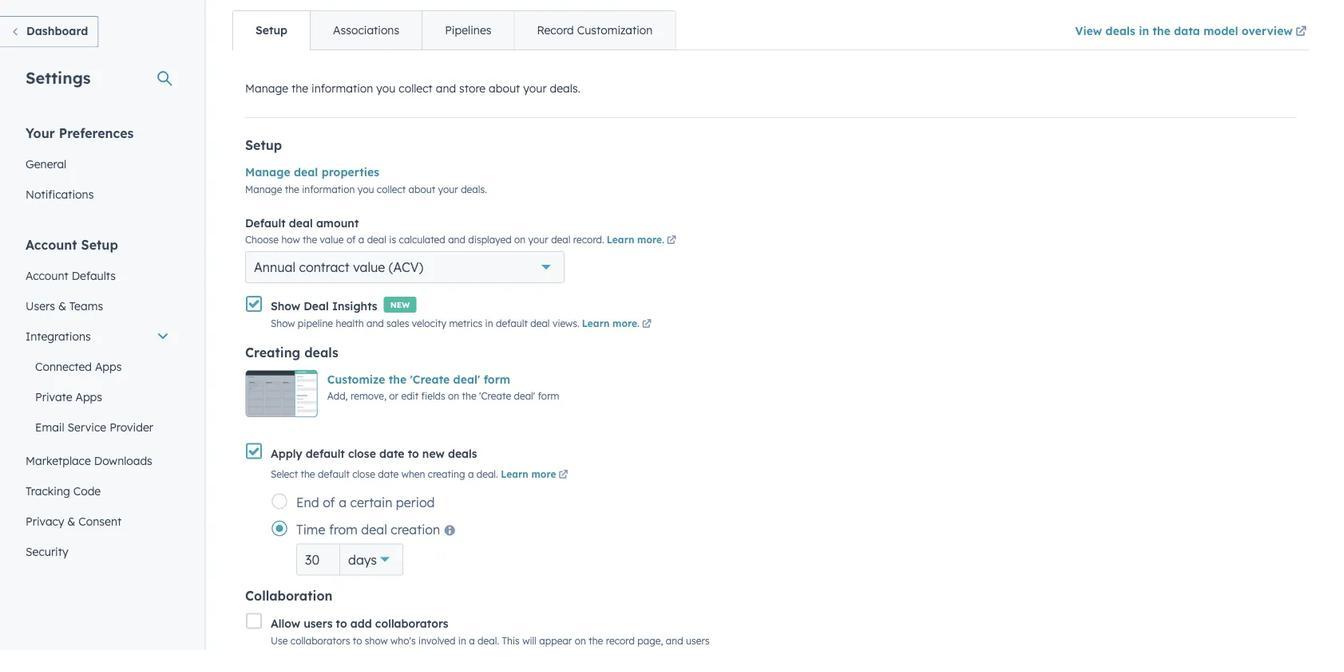 Task type: locate. For each thing, give the bounding box(es) containing it.
2 vertical spatial default
[[318, 469, 350, 481]]

deals. up the displayed
[[461, 184, 487, 196]]

0 vertical spatial about
[[489, 82, 520, 96]]

0 vertical spatial deal.
[[477, 469, 498, 481]]

use
[[271, 636, 288, 648]]

downloads
[[94, 454, 152, 468]]

select the default close date when creating a deal.
[[271, 469, 501, 481]]

1 horizontal spatial 'create
[[479, 391, 511, 403]]

in left data
[[1139, 24, 1150, 38]]

deal
[[294, 166, 318, 180], [289, 216, 313, 230], [367, 234, 387, 246], [551, 234, 571, 246], [531, 318, 550, 330], [361, 522, 387, 538]]

1 horizontal spatial link opens in a new window image
[[1296, 23, 1307, 42]]

close down apply default close date to new deals
[[352, 469, 375, 481]]

choose
[[245, 234, 279, 246]]

0 horizontal spatial 'create
[[410, 373, 450, 387]]

your
[[26, 125, 55, 141]]

your inside manage deal properties manage the information you collect about your deals.
[[438, 184, 458, 196]]

deal.
[[477, 469, 498, 481], [478, 636, 499, 648]]

0 vertical spatial learn
[[607, 234, 635, 246]]

2 vertical spatial on
[[575, 636, 586, 648]]

tracking code link
[[16, 476, 179, 507]]

0 vertical spatial learn more.
[[607, 234, 665, 246]]

information down manage deal properties link
[[302, 184, 355, 196]]

provider
[[110, 421, 153, 435]]

0 vertical spatial link opens in a new window image
[[1296, 23, 1307, 42]]

learn left more
[[501, 469, 529, 481]]

0 vertical spatial &
[[58, 299, 66, 313]]

account up users
[[26, 269, 69, 283]]

insights
[[332, 300, 378, 314]]

&
[[58, 299, 66, 313], [67, 515, 75, 529]]

the right filter
[[313, 650, 328, 651]]

learn for choose how the value of a deal is calculated and displayed on your deal record.
[[607, 234, 635, 246]]

a
[[359, 234, 364, 246], [468, 469, 474, 481], [339, 495, 347, 511], [469, 636, 475, 648]]

deals
[[1106, 24, 1136, 38], [304, 345, 338, 361], [448, 448, 477, 462], [331, 650, 355, 651]]

account for account setup
[[26, 237, 77, 253]]

account inside "link"
[[26, 269, 69, 283]]

0 vertical spatial account
[[26, 237, 77, 253]]

of
[[347, 234, 356, 246], [323, 495, 335, 511]]

deal left properties
[[294, 166, 318, 180]]

account setup element
[[16, 236, 179, 568]]

collect down properties
[[377, 184, 406, 196]]

learn
[[607, 234, 635, 246], [582, 318, 610, 330], [501, 469, 529, 481]]

'create up fields
[[410, 373, 450, 387]]

0 horizontal spatial deals.
[[461, 184, 487, 196]]

1 account from the top
[[26, 237, 77, 253]]

date up the select the default close date when creating a deal.
[[379, 448, 405, 462]]

0 vertical spatial in
[[1139, 24, 1150, 38]]

of right the end
[[323, 495, 335, 511]]

customize
[[327, 373, 385, 387]]

your preferences
[[26, 125, 134, 141]]

1 horizontal spatial on
[[514, 234, 526, 246]]

of down the amount
[[347, 234, 356, 246]]

on right fields
[[448, 391, 460, 403]]

to left new
[[408, 448, 419, 462]]

close
[[348, 448, 376, 462], [352, 469, 375, 481]]

setup
[[256, 24, 288, 38], [245, 138, 282, 154], [81, 237, 118, 253]]

your up choose how the value of a deal is calculated and displayed on your deal record.
[[438, 184, 458, 196]]

pipelines link
[[422, 12, 514, 50]]

information inside manage deal properties manage the information you collect about your deals.
[[302, 184, 355, 196]]

model
[[1204, 24, 1239, 38]]

involved
[[419, 636, 456, 648]]

on inside allow users to add collaborators use collaborators to show who's involved in a deal. this will appear on the record page, and users can filter the deals they're collaborating on.
[[575, 636, 586, 648]]

edit
[[401, 391, 419, 403]]

1 vertical spatial link opens in a new window image
[[559, 471, 568, 481]]

0 vertical spatial deal'
[[453, 373, 480, 387]]

you inside manage deal properties manage the information you collect about your deals.
[[358, 184, 374, 196]]

1 vertical spatial learn more. link
[[582, 318, 654, 332]]

remove,
[[351, 391, 387, 403]]

deal. left this
[[478, 636, 499, 648]]

privacy & consent link
[[16, 507, 179, 537]]

1 vertical spatial of
[[323, 495, 335, 511]]

to
[[408, 448, 419, 462], [336, 618, 347, 632], [353, 636, 362, 648]]

this
[[502, 636, 520, 648]]

deals. inside manage deal properties manage the information you collect about your deals.
[[461, 184, 487, 196]]

form
[[484, 373, 511, 387], [538, 391, 560, 403]]

2 account from the top
[[26, 269, 69, 283]]

deal' down metrics
[[453, 373, 480, 387]]

1 vertical spatial to
[[336, 618, 347, 632]]

deal left record. at top left
[[551, 234, 571, 246]]

& right users
[[58, 299, 66, 313]]

a right involved
[[469, 636, 475, 648]]

collect inside manage deal properties manage the information you collect about your deals.
[[377, 184, 406, 196]]

collect
[[399, 82, 433, 96], [377, 184, 406, 196]]

the
[[1153, 24, 1171, 38], [292, 82, 308, 96], [285, 184, 299, 196], [303, 234, 317, 246], [389, 373, 407, 387], [462, 391, 477, 403], [301, 469, 315, 481], [589, 636, 603, 648], [313, 650, 328, 651]]

more. right record. at top left
[[637, 234, 665, 246]]

2 vertical spatial in
[[458, 636, 466, 648]]

collect left the store at the left
[[399, 82, 433, 96]]

default right apply
[[306, 448, 345, 462]]

health
[[336, 318, 364, 330]]

default up the end
[[318, 469, 350, 481]]

learn more. link right record. at top left
[[607, 234, 679, 249]]

in inside allow users to add collaborators use collaborators to show who's involved in a deal. this will appear on the record page, and users can filter the deals they're collaborating on.
[[458, 636, 466, 648]]

'create
[[410, 373, 450, 387], [479, 391, 511, 403]]

0 horizontal spatial collaborators
[[291, 636, 350, 648]]

and
[[436, 82, 456, 96], [448, 234, 466, 246], [367, 318, 384, 330], [666, 636, 683, 648]]

0 horizontal spatial deal'
[[453, 373, 480, 387]]

learn right views.
[[582, 318, 610, 330]]

'create right fields
[[479, 391, 511, 403]]

value
[[320, 234, 344, 246], [353, 260, 385, 276]]

manage for manage the information you collect and store about your deals.
[[245, 82, 288, 96]]

1 vertical spatial information
[[302, 184, 355, 196]]

0 horizontal spatial you
[[358, 184, 374, 196]]

1 vertical spatial &
[[67, 515, 75, 529]]

0 vertical spatial manage
[[245, 82, 288, 96]]

0 horizontal spatial form
[[484, 373, 511, 387]]

account for account defaults
[[26, 269, 69, 283]]

on
[[514, 234, 526, 246], [448, 391, 460, 403], [575, 636, 586, 648]]

in right metrics
[[485, 318, 493, 330]]

manage the information you collect and store about your deals.
[[245, 82, 581, 96]]

2 show from the top
[[271, 318, 295, 330]]

setup link
[[233, 12, 310, 50]]

0 vertical spatial on
[[514, 234, 526, 246]]

information
[[312, 82, 373, 96], [302, 184, 355, 196]]

the right select
[[301, 469, 315, 481]]

you down the associations link
[[376, 82, 396, 96]]

1 vertical spatial form
[[538, 391, 560, 403]]

your
[[523, 82, 547, 96], [438, 184, 458, 196], [528, 234, 549, 246]]

choose how the value of a deal is calculated and displayed on your deal record.
[[245, 234, 605, 246]]

you
[[376, 82, 396, 96], [358, 184, 374, 196]]

learn more. for show pipeline health and sales velocity metrics in default deal views.
[[582, 318, 640, 330]]

0 vertical spatial apps
[[95, 360, 122, 374]]

to up they're
[[353, 636, 362, 648]]

more.
[[637, 234, 665, 246], [613, 318, 640, 330]]

link opens in a new window image right overview
[[1296, 23, 1307, 42]]

end of a certain period
[[296, 495, 435, 511]]

value left (acv)
[[353, 260, 385, 276]]

1 horizontal spatial deals.
[[550, 82, 581, 96]]

creation
[[391, 522, 440, 538]]

preferences
[[59, 125, 134, 141]]

a inside allow users to add collaborators use collaborators to show who's involved in a deal. this will appear on the record page, and users can filter the deals they're collaborating on.
[[469, 636, 475, 648]]

0 horizontal spatial of
[[323, 495, 335, 511]]

about right the store at the left
[[489, 82, 520, 96]]

apps down integrations button
[[95, 360, 122, 374]]

about
[[489, 82, 520, 96], [409, 184, 435, 196]]

value inside popup button
[[353, 260, 385, 276]]

on inside customize the 'create deal' form add, remove, or edit fields on the 'create deal' form
[[448, 391, 460, 403]]

2 vertical spatial learn
[[501, 469, 529, 481]]

2 vertical spatial setup
[[81, 237, 118, 253]]

1 vertical spatial manage
[[245, 166, 290, 180]]

1 vertical spatial deal'
[[514, 391, 535, 403]]

1 vertical spatial deals.
[[461, 184, 487, 196]]

1 horizontal spatial &
[[67, 515, 75, 529]]

you down properties
[[358, 184, 374, 196]]

1 horizontal spatial of
[[347, 234, 356, 246]]

1 show from the top
[[271, 300, 300, 314]]

0 vertical spatial date
[[379, 448, 405, 462]]

tracking code
[[26, 484, 101, 498]]

0 vertical spatial 'create
[[410, 373, 450, 387]]

more. for show pipeline health and sales velocity metrics in default deal views.
[[613, 318, 640, 330]]

1 vertical spatial account
[[26, 269, 69, 283]]

1 horizontal spatial you
[[376, 82, 396, 96]]

appear
[[539, 636, 572, 648]]

1 vertical spatial on
[[448, 391, 460, 403]]

about up calculated
[[409, 184, 435, 196]]

close up the select the default close date when creating a deal.
[[348, 448, 376, 462]]

2 manage from the top
[[245, 166, 290, 180]]

record customization
[[537, 24, 653, 38]]

link opens in a new window image inside view deals in the data model overview link
[[1296, 27, 1307, 38]]

1 vertical spatial learn
[[582, 318, 610, 330]]

0 horizontal spatial about
[[409, 184, 435, 196]]

link opens in a new window image inside view deals in the data model overview link
[[1296, 23, 1307, 42]]

deal inside manage deal properties manage the information you collect about your deals.
[[294, 166, 318, 180]]

0 horizontal spatial value
[[320, 234, 344, 246]]

certain
[[350, 495, 392, 511]]

default
[[496, 318, 528, 330], [306, 448, 345, 462], [318, 469, 350, 481]]

1 vertical spatial your
[[438, 184, 458, 196]]

collaboration
[[245, 589, 333, 605]]

0 vertical spatial collaborators
[[375, 618, 449, 632]]

0 horizontal spatial on
[[448, 391, 460, 403]]

link opens in a new window image
[[1296, 23, 1307, 42], [559, 471, 568, 481]]

your down record
[[523, 82, 547, 96]]

deal left is
[[367, 234, 387, 246]]

0 horizontal spatial users
[[304, 618, 333, 632]]

email service provider link
[[16, 413, 179, 443]]

show up "creating deals"
[[271, 318, 295, 330]]

1 vertical spatial collect
[[377, 184, 406, 196]]

deal. right creating in the bottom left of the page
[[477, 469, 498, 481]]

deal. inside allow users to add collaborators use collaborators to show who's involved in a deal. this will appear on the record page, and users can filter the deals they're collaborating on.
[[478, 636, 499, 648]]

0 vertical spatial collect
[[399, 82, 433, 96]]

& right "privacy"
[[67, 515, 75, 529]]

navigation containing setup
[[232, 11, 676, 51]]

link opens in a new window image
[[1296, 27, 1307, 38], [667, 234, 677, 249], [667, 237, 677, 246], [642, 318, 652, 332], [642, 320, 652, 330], [559, 469, 568, 483]]

2 vertical spatial manage
[[245, 184, 282, 196]]

manage deal properties link
[[245, 166, 379, 180]]

1 vertical spatial close
[[352, 469, 375, 481]]

0 horizontal spatial &
[[58, 299, 66, 313]]

& for users
[[58, 299, 66, 313]]

1 vertical spatial date
[[378, 469, 399, 481]]

collaborators up filter
[[291, 636, 350, 648]]

0 vertical spatial you
[[376, 82, 396, 96]]

1 vertical spatial learn more.
[[582, 318, 640, 330]]

link opens in a new window image right more
[[559, 471, 568, 481]]

0 vertical spatial value
[[320, 234, 344, 246]]

deals inside allow users to add collaborators use collaborators to show who's involved in a deal. this will appear on the record page, and users can filter the deals they're collaborating on.
[[331, 650, 355, 651]]

the left data
[[1153, 24, 1171, 38]]

1 vertical spatial about
[[409, 184, 435, 196]]

defaults
[[72, 269, 116, 283]]

deals. down record
[[550, 82, 581, 96]]

deals.
[[550, 82, 581, 96], [461, 184, 487, 196]]

a right creating in the bottom left of the page
[[468, 469, 474, 481]]

add,
[[327, 391, 348, 403]]

the inside manage deal properties manage the information you collect about your deals.
[[285, 184, 299, 196]]

the down manage deal properties link
[[285, 184, 299, 196]]

users up filter
[[304, 618, 333, 632]]

days button
[[339, 545, 403, 577]]

1 horizontal spatial form
[[538, 391, 560, 403]]

value down the amount
[[320, 234, 344, 246]]

code
[[73, 484, 101, 498]]

general link
[[16, 149, 179, 179]]

learn more. right record. at top left
[[607, 234, 665, 246]]

learn right record. at top left
[[607, 234, 635, 246]]

in up on.
[[458, 636, 466, 648]]

0 vertical spatial to
[[408, 448, 419, 462]]

record
[[606, 636, 635, 648]]

1 vertical spatial more.
[[613, 318, 640, 330]]

default right metrics
[[496, 318, 528, 330]]

0 vertical spatial setup
[[256, 24, 288, 38]]

account up account defaults
[[26, 237, 77, 253]]

2 horizontal spatial in
[[1139, 24, 1150, 38]]

information down the associations link
[[312, 82, 373, 96]]

deal'
[[453, 373, 480, 387], [514, 391, 535, 403]]

deals up creating in the bottom left of the page
[[448, 448, 477, 462]]

users
[[304, 618, 333, 632], [686, 636, 710, 648]]

0 vertical spatial your
[[523, 82, 547, 96]]

1 horizontal spatial users
[[686, 636, 710, 648]]

the left "record" at the left
[[589, 636, 603, 648]]

2 horizontal spatial on
[[575, 636, 586, 648]]

0 vertical spatial users
[[304, 618, 333, 632]]

0 horizontal spatial link opens in a new window image
[[559, 471, 568, 481]]

0 horizontal spatial in
[[458, 636, 466, 648]]

integrations button
[[16, 322, 179, 352]]

1 vertical spatial value
[[353, 260, 385, 276]]

learn more. right views.
[[582, 318, 640, 330]]

on right appear
[[575, 636, 586, 648]]

and right 'page,'
[[666, 636, 683, 648]]

collaborators up who's
[[375, 618, 449, 632]]

0 vertical spatial show
[[271, 300, 300, 314]]

more. right views.
[[613, 318, 640, 330]]

1 horizontal spatial to
[[353, 636, 362, 648]]

setup inside setup link
[[256, 24, 288, 38]]

0 vertical spatial more.
[[637, 234, 665, 246]]

0 vertical spatial learn more. link
[[607, 234, 679, 249]]

private apps
[[35, 390, 102, 404]]

navigation
[[232, 11, 676, 51]]

apps
[[95, 360, 122, 374], [75, 390, 102, 404]]

0 vertical spatial close
[[348, 448, 376, 462]]

learn more. link right views.
[[582, 318, 654, 332]]

link opens in a new window image inside learn more link
[[559, 471, 568, 481]]

users right 'page,'
[[686, 636, 710, 648]]

your right the displayed
[[528, 234, 549, 246]]

apps up the service
[[75, 390, 102, 404]]

learn more.
[[607, 234, 665, 246], [582, 318, 640, 330]]

1 horizontal spatial value
[[353, 260, 385, 276]]

on right the displayed
[[514, 234, 526, 246]]

0 vertical spatial default
[[496, 318, 528, 330]]

1 vertical spatial apps
[[75, 390, 102, 404]]

deals left they're
[[331, 650, 355, 651]]

a up from
[[339, 495, 347, 511]]

date down apply default close date to new deals
[[378, 469, 399, 481]]

1 vertical spatial you
[[358, 184, 374, 196]]

show left deal
[[271, 300, 300, 314]]

1 manage from the top
[[245, 82, 288, 96]]

None text field
[[296, 545, 340, 577]]

to left add
[[336, 618, 347, 632]]

deal' up learn more
[[514, 391, 535, 403]]



Task type: describe. For each thing, give the bounding box(es) containing it.
pipeline
[[298, 318, 333, 330]]

deal
[[304, 300, 329, 314]]

notifications
[[26, 187, 94, 201]]

customize the 'create deal' form link
[[327, 373, 511, 387]]

creating deals
[[245, 345, 338, 361]]

annual contract value (acv)
[[254, 260, 424, 276]]

fields
[[421, 391, 445, 403]]

show deal insights
[[271, 300, 378, 314]]

they're
[[357, 650, 388, 651]]

or
[[389, 391, 399, 403]]

1 horizontal spatial about
[[489, 82, 520, 96]]

view deals in the data model overview link
[[1076, 14, 1310, 50]]

deals right view
[[1106, 24, 1136, 38]]

creating
[[428, 469, 465, 481]]

about inside manage deal properties manage the information you collect about your deals.
[[409, 184, 435, 196]]

marketplace downloads
[[26, 454, 152, 468]]

new
[[422, 448, 445, 462]]

annual contract value (acv) button
[[245, 252, 565, 284]]

and left sales
[[367, 318, 384, 330]]

overview
[[1242, 24, 1293, 38]]

private apps link
[[16, 382, 179, 413]]

deals down pipeline
[[304, 345, 338, 361]]

more. for choose how the value of a deal is calculated and displayed on your deal record.
[[637, 234, 665, 246]]

sales
[[387, 318, 409, 330]]

your preferences element
[[16, 124, 179, 210]]

and inside allow users to add collaborators use collaborators to show who's involved in a deal. this will appear on the record page, and users can filter the deals they're collaborating on.
[[666, 636, 683, 648]]

end
[[296, 495, 319, 511]]

annual
[[254, 260, 296, 276]]

record.
[[573, 234, 605, 246]]

show pipeline health and sales velocity metrics in default deal views.
[[271, 318, 580, 330]]

a down the amount
[[359, 234, 364, 246]]

3 manage from the top
[[245, 184, 282, 196]]

2 vertical spatial to
[[353, 636, 362, 648]]

record customization link
[[514, 12, 675, 50]]

users & teams
[[26, 299, 103, 313]]

2 horizontal spatial to
[[408, 448, 419, 462]]

filter
[[290, 650, 311, 651]]

notifications link
[[16, 179, 179, 210]]

customize the 'create deal' form add, remove, or edit fields on the 'create deal' form
[[327, 373, 560, 403]]

setup inside account setup element
[[81, 237, 118, 253]]

security
[[26, 545, 68, 559]]

1 vertical spatial in
[[485, 318, 493, 330]]

time from deal creation
[[296, 522, 440, 538]]

email
[[35, 421, 64, 435]]

store
[[459, 82, 486, 96]]

(acv)
[[389, 260, 424, 276]]

users & teams link
[[16, 291, 179, 322]]

show for show deal insights
[[271, 300, 300, 314]]

select
[[271, 469, 298, 481]]

when
[[401, 469, 425, 481]]

properties
[[322, 166, 379, 180]]

connected apps
[[35, 360, 122, 374]]

apply default close date to new deals
[[271, 448, 477, 462]]

connected apps link
[[16, 352, 179, 382]]

teams
[[69, 299, 103, 313]]

creating
[[245, 345, 301, 361]]

learn more. for choose how the value of a deal is calculated and displayed on your deal record.
[[607, 234, 665, 246]]

connected
[[35, 360, 92, 374]]

pipelines
[[445, 24, 492, 38]]

learn for show pipeline health and sales velocity metrics in default deal views.
[[582, 318, 610, 330]]

& for privacy
[[67, 515, 75, 529]]

how
[[282, 234, 300, 246]]

associations
[[333, 24, 400, 38]]

allow
[[271, 618, 300, 632]]

amount
[[316, 216, 359, 230]]

record
[[537, 24, 574, 38]]

deal up how
[[289, 216, 313, 230]]

will
[[523, 636, 537, 648]]

the right fields
[[462, 391, 477, 403]]

metrics
[[449, 318, 483, 330]]

account setup
[[26, 237, 118, 253]]

customization
[[577, 24, 653, 38]]

tracking
[[26, 484, 70, 498]]

consent
[[79, 515, 122, 529]]

1 vertical spatial collaborators
[[291, 636, 350, 648]]

the up or at the bottom left of the page
[[389, 373, 407, 387]]

can
[[271, 650, 287, 651]]

email service provider
[[35, 421, 153, 435]]

apply
[[271, 448, 302, 462]]

learn more. link for choose how the value of a deal is calculated and displayed on your deal record.
[[607, 234, 679, 249]]

learn more link
[[501, 469, 571, 483]]

users
[[26, 299, 55, 313]]

data
[[1174, 24, 1201, 38]]

period
[[396, 495, 435, 511]]

and left the displayed
[[448, 234, 466, 246]]

1 vertical spatial 'create
[[479, 391, 511, 403]]

0 vertical spatial deals.
[[550, 82, 581, 96]]

service
[[68, 421, 106, 435]]

the down default deal amount
[[303, 234, 317, 246]]

0 vertical spatial of
[[347, 234, 356, 246]]

1 vertical spatial default
[[306, 448, 345, 462]]

privacy
[[26, 515, 64, 529]]

1 vertical spatial setup
[[245, 138, 282, 154]]

1 horizontal spatial collaborators
[[375, 618, 449, 632]]

apps for private apps
[[75, 390, 102, 404]]

account defaults link
[[16, 261, 179, 291]]

dashboard
[[26, 24, 88, 38]]

contract
[[299, 260, 350, 276]]

1 vertical spatial users
[[686, 636, 710, 648]]

integrations
[[26, 329, 91, 343]]

collaborating
[[390, 650, 450, 651]]

new
[[390, 300, 410, 310]]

who's
[[391, 636, 416, 648]]

0 vertical spatial form
[[484, 373, 511, 387]]

the down setup link on the left
[[292, 82, 308, 96]]

displayed
[[468, 234, 512, 246]]

security link
[[16, 537, 179, 568]]

default deal amount
[[245, 216, 359, 230]]

deal down certain
[[361, 522, 387, 538]]

1 horizontal spatial deal'
[[514, 391, 535, 403]]

deal left views.
[[531, 318, 550, 330]]

allow users to add collaborators use collaborators to show who's involved in a deal. this will appear on the record page, and users can filter the deals they're collaborating on.
[[271, 618, 710, 651]]

learn more. link for show pipeline health and sales velocity metrics in default deal views.
[[582, 318, 654, 332]]

velocity
[[412, 318, 447, 330]]

time
[[296, 522, 325, 538]]

learn more
[[501, 469, 556, 481]]

apps for connected apps
[[95, 360, 122, 374]]

show for show pipeline health and sales velocity metrics in default deal views.
[[271, 318, 295, 330]]

0 horizontal spatial to
[[336, 618, 347, 632]]

calculated
[[399, 234, 446, 246]]

on.
[[453, 650, 466, 651]]

show
[[365, 636, 388, 648]]

manage for manage deal properties manage the information you collect about your deals.
[[245, 166, 290, 180]]

2 vertical spatial your
[[528, 234, 549, 246]]

and left the store at the left
[[436, 82, 456, 96]]

0 vertical spatial information
[[312, 82, 373, 96]]

view deals in the data model overview
[[1076, 24, 1293, 38]]



Task type: vqa. For each thing, say whether or not it's contained in the screenshot.
'Templates' Link at the left of the page
no



